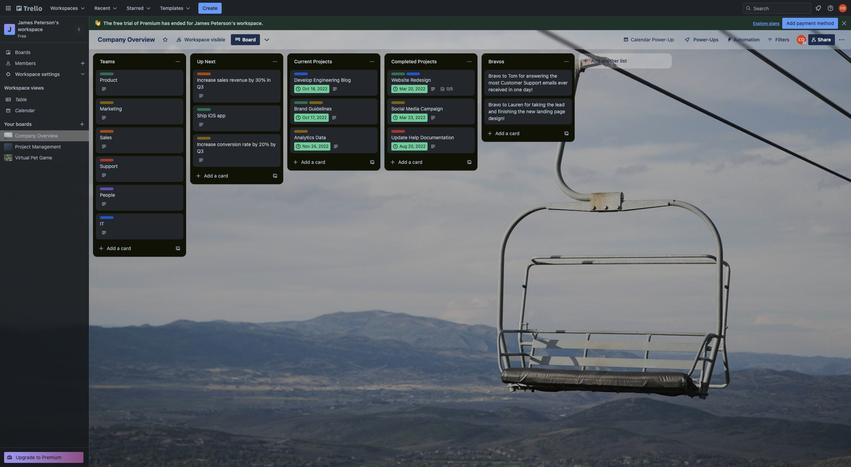 Task type: locate. For each thing, give the bounding box(es) containing it.
0 vertical spatial the
[[550, 73, 557, 79]]

a for increase conversion rate by 20% by q3
[[214, 173, 217, 179]]

the for taking
[[547, 102, 554, 107]]

calendar power-up
[[631, 37, 674, 42]]

0 vertical spatial company
[[98, 36, 126, 43]]

workspace up "table"
[[4, 85, 30, 91]]

sales inside sales increase sales revenue by 30% in q3
[[197, 73, 208, 78]]

bravo up most
[[489, 73, 501, 79]]

1 oct from the top
[[303, 86, 310, 91]]

add a card down design! at top right
[[496, 130, 520, 136]]

received
[[489, 87, 508, 92]]

in inside sales increase sales revenue by 30% in q3
[[267, 77, 271, 83]]

calendar inside calendar "link"
[[15, 107, 35, 113]]

1 vertical spatial increase
[[197, 141, 216, 147]]

to
[[503, 73, 507, 79], [503, 102, 507, 107], [36, 455, 41, 460]]

q3 inside marketing increase conversion rate by 20% by q3
[[197, 148, 204, 154]]

marketing up the mar 23, 2022 option
[[392, 101, 411, 106]]

campaign
[[421, 106, 443, 112]]

members link
[[0, 58, 89, 69]]

1 20, from the top
[[408, 86, 414, 91]]

1 horizontal spatial christina overa (christinaovera) image
[[839, 4, 847, 12]]

projects up it develop engineering blog at the left of page
[[313, 59, 332, 64]]

product it website redesign
[[392, 73, 431, 83]]

page
[[555, 109, 566, 114]]

0 vertical spatial bravo
[[489, 73, 501, 79]]

mar 23, 2022
[[400, 115, 426, 120]]

by
[[249, 77, 254, 83], [253, 141, 258, 147], [271, 141, 276, 147]]

2022 inside "checkbox"
[[416, 144, 426, 149]]

color: orange, title: "sales" element
[[197, 73, 211, 78], [100, 130, 114, 135]]

20, down product it website redesign
[[408, 86, 414, 91]]

card down finishing
[[510, 130, 520, 136]]

projects
[[313, 59, 332, 64], [418, 59, 437, 64]]

it
[[294, 73, 298, 78], [407, 73, 410, 78], [100, 216, 104, 221], [100, 221, 104, 227]]

2022 for brand
[[317, 115, 327, 120]]

1 vertical spatial mar
[[400, 115, 407, 120]]

add a card button down nov 24, 2022
[[290, 157, 367, 168]]

workspaces button
[[46, 3, 89, 14]]

add a card down it link
[[107, 245, 131, 251]]

2022 right 24,
[[319, 144, 329, 149]]

color: red, title: "support" element down sales sales
[[100, 159, 116, 164]]

for right tom
[[519, 73, 525, 79]]

update
[[392, 135, 408, 140]]

0 horizontal spatial christina overa (christinaovera) image
[[797, 35, 807, 44]]

card down 'increase conversion rate by 20% by q3' link
[[218, 173, 228, 179]]

mar for website
[[400, 86, 407, 91]]

media
[[406, 106, 420, 112]]

workspace for workspace settings
[[15, 71, 40, 77]]

premium right upgrade
[[42, 455, 61, 460]]

oct inside oct 17, 2022 checkbox
[[303, 115, 310, 120]]

create from template… image
[[564, 131, 570, 136], [370, 159, 375, 165], [467, 159, 472, 165], [272, 173, 278, 179]]

website
[[392, 77, 409, 83]]

Completed Projects text field
[[387, 56, 463, 67]]

increase conversion rate by 20% by q3 link
[[197, 141, 277, 155]]

back to home image
[[16, 3, 42, 14]]

oct
[[303, 86, 310, 91], [303, 115, 310, 120]]

2 vertical spatial for
[[525, 102, 531, 107]]

overview down the "of"
[[127, 36, 155, 43]]

color: red, title: "support" element
[[392, 130, 408, 135], [100, 159, 116, 164]]

product for website redesign
[[392, 73, 407, 78]]

increase left sales
[[197, 77, 216, 83]]

company up 'project'
[[15, 133, 36, 139]]

1 vertical spatial color: orange, title: "sales" element
[[100, 130, 114, 135]]

it develop engineering blog
[[294, 73, 351, 83]]

for for bravo to tom for answering the most customer support emails ever received in one day!
[[519, 73, 525, 79]]

1 mar from the top
[[400, 86, 407, 91]]

0 vertical spatial 20,
[[408, 86, 414, 91]]

0 horizontal spatial company overview
[[15, 133, 58, 139]]

in
[[267, 77, 271, 83], [509, 87, 513, 92]]

0 vertical spatial color: orange, title: "sales" element
[[197, 73, 211, 78]]

0 vertical spatial christina overa (christinaovera) image
[[839, 4, 847, 12]]

1 horizontal spatial workspace
[[237, 20, 262, 26]]

up left power-ups button
[[668, 37, 674, 42]]

1 vertical spatial the
[[547, 102, 554, 107]]

add another list
[[591, 58, 627, 64]]

0 vertical spatial oct
[[303, 86, 310, 91]]

18,
[[311, 86, 316, 91]]

christina overa (christinaovera) image down payment
[[797, 35, 807, 44]]

0 horizontal spatial peterson's
[[34, 20, 59, 25]]

upgrade
[[16, 455, 35, 460]]

a for analytics data
[[312, 159, 314, 165]]

1 vertical spatial for
[[519, 73, 525, 79]]

1 q3 from the top
[[197, 84, 204, 90]]

increase inside marketing increase conversion rate by 20% by q3
[[197, 141, 216, 147]]

sales down the marketing marketing
[[100, 130, 111, 135]]

product for product
[[100, 73, 116, 78]]

by for 20%
[[253, 141, 258, 147]]

company overview up project management at top left
[[15, 133, 58, 139]]

increase for increase sales revenue by 30% in q3
[[197, 77, 216, 83]]

add for teams
[[107, 245, 116, 251]]

marketing for marketing
[[100, 101, 120, 106]]

color: yellow, title: "marketing" element up nov
[[294, 130, 314, 135]]

1 vertical spatial in
[[509, 87, 513, 92]]

bravo for customer
[[489, 73, 501, 79]]

marketing inside the marketing marketing
[[100, 101, 120, 106]]

james
[[18, 20, 33, 25], [195, 20, 210, 26]]

peterson's down back to home image
[[34, 20, 59, 25]]

2022 right 17,
[[317, 115, 327, 120]]

0 horizontal spatial color: red, title: "support" element
[[100, 159, 116, 164]]

1 vertical spatial workspace
[[15, 71, 40, 77]]

2 oct from the top
[[303, 115, 310, 120]]

to up finishing
[[503, 102, 507, 107]]

calendar up add another list button
[[631, 37, 651, 42]]

support link
[[100, 163, 179, 170]]

1 horizontal spatial projects
[[418, 59, 437, 64]]

projects for completed projects
[[418, 59, 437, 64]]

settings
[[42, 71, 60, 77]]

color: blue, title: "it" element down people people
[[100, 216, 114, 221]]

lauren
[[508, 102, 524, 107]]

to for lauren
[[503, 102, 507, 107]]

support update help documentation
[[392, 130, 454, 140]]

the down lauren
[[518, 109, 525, 114]]

calendar down "table"
[[15, 107, 35, 113]]

social
[[392, 106, 405, 112]]

sales down the up next
[[197, 73, 208, 78]]

1 vertical spatial overview
[[37, 133, 58, 139]]

2 increase from the top
[[197, 141, 216, 147]]

people inside people people
[[100, 188, 113, 193]]

0 horizontal spatial company
[[15, 133, 36, 139]]

2 20, from the top
[[408, 144, 415, 149]]

add a card button for completed projects
[[387, 157, 464, 168]]

color: yellow, title: "marketing" element
[[100, 101, 120, 106], [309, 101, 329, 106], [392, 101, 411, 106], [294, 130, 314, 135], [197, 137, 217, 142]]

company
[[98, 36, 126, 43], [15, 133, 36, 139]]

workspace left visible
[[184, 37, 210, 42]]

color: yellow, title: "marketing" element left conversion at the left top
[[197, 137, 217, 142]]

people up it it
[[100, 192, 115, 198]]

0 horizontal spatial premium
[[42, 455, 61, 460]]

increase sales revenue by 30% in q3 link
[[197, 77, 277, 90]]

20,
[[408, 86, 414, 91], [408, 144, 415, 149]]

peterson's inside james peterson's workspace free
[[34, 20, 59, 25]]

james up workspace visible button
[[195, 20, 210, 26]]

workspace for workspace views
[[4, 85, 30, 91]]

0 vertical spatial color: red, title: "support" element
[[392, 130, 408, 135]]

1 vertical spatial company overview
[[15, 133, 58, 139]]

color: green, title: "product" element
[[100, 73, 116, 78], [392, 73, 407, 78], [294, 101, 310, 106], [197, 108, 213, 113]]

develop engineering blog link
[[294, 77, 374, 84]]

brand guidelines link
[[294, 105, 374, 112]]

1 vertical spatial christina overa (christinaovera) image
[[797, 35, 807, 44]]

oct left 17,
[[303, 115, 310, 120]]

0 horizontal spatial color: orange, title: "sales" element
[[100, 130, 114, 135]]

20, inside "checkbox"
[[408, 144, 415, 149]]

workspace up free
[[18, 26, 43, 32]]

bravo inside bravo to lauren for taking the lead and finishing the new landing page design!
[[489, 102, 501, 107]]

0 vertical spatial q3
[[197, 84, 204, 90]]

0 horizontal spatial workspace
[[18, 26, 43, 32]]

1 horizontal spatial color: red, title: "support" element
[[392, 130, 408, 135]]

sales inside sales sales
[[100, 130, 111, 135]]

20, inside option
[[408, 86, 414, 91]]

company overview link
[[15, 132, 85, 139]]

christina overa (christinaovera) image
[[839, 4, 847, 12], [797, 35, 807, 44]]

2 q3 from the top
[[197, 148, 204, 154]]

product inside product product
[[100, 73, 116, 78]]

2022 right 23,
[[416, 115, 426, 120]]

2022 down the help
[[416, 144, 426, 149]]

workspace visible button
[[172, 34, 230, 45]]

new
[[527, 109, 536, 114]]

q3 inside sales increase sales revenue by 30% in q3
[[197, 84, 204, 90]]

workspace inside james peterson's workspace free
[[18, 26, 43, 32]]

1 horizontal spatial color: orange, title: "sales" element
[[197, 73, 211, 78]]

color: yellow, title: "marketing" element down product product
[[100, 101, 120, 106]]

marketing up oct 17, 2022
[[309, 101, 329, 106]]

2022 inside "option"
[[317, 86, 328, 91]]

james up free
[[18, 20, 33, 25]]

workspace
[[184, 37, 210, 42], [15, 71, 40, 77], [4, 85, 30, 91]]

2 mar from the top
[[400, 115, 407, 120]]

add a card button down aug 20, 2022
[[387, 157, 464, 168]]

support down sales sales
[[100, 159, 116, 164]]

1 increase from the top
[[197, 77, 216, 83]]

oct for engineering
[[303, 86, 310, 91]]

2 vertical spatial workspace
[[4, 85, 30, 91]]

payment
[[797, 20, 816, 26]]

1 vertical spatial up
[[197, 59, 204, 64]]

next
[[205, 59, 216, 64]]

ship
[[197, 113, 207, 118]]

color: orange, title: "sales" element for increase
[[197, 73, 211, 78]]

by left 30% at the left of page
[[249, 77, 254, 83]]

0 vertical spatial overview
[[127, 36, 155, 43]]

0 horizontal spatial overview
[[37, 133, 58, 139]]

by inside sales increase sales revenue by 30% in q3
[[249, 77, 254, 83]]

for inside the bravo to tom for answering the most customer support emails ever received in one day!
[[519, 73, 525, 79]]

1 vertical spatial bravo
[[489, 102, 501, 107]]

add a card for increase conversion rate by 20% by q3
[[204, 173, 228, 179]]

0 vertical spatial mar
[[400, 86, 407, 91]]

1 vertical spatial company
[[15, 133, 36, 139]]

card for bravos
[[510, 130, 520, 136]]

add a card down conversion at the left top
[[204, 173, 228, 179]]

2 vertical spatial to
[[36, 455, 41, 460]]

your boards with 3 items element
[[4, 120, 69, 128]]

marketing up sales sales
[[100, 106, 122, 112]]

1 vertical spatial workspace
[[18, 26, 43, 32]]

0 horizontal spatial color: blue, title: "it" element
[[100, 216, 114, 221]]

0
[[447, 86, 449, 91]]

0 vertical spatial up
[[668, 37, 674, 42]]

1 people from the top
[[100, 188, 113, 193]]

projects up website redesign link on the top
[[418, 59, 437, 64]]

1 power- from the left
[[652, 37, 668, 42]]

add a card button for up next
[[193, 170, 270, 181]]

calendar inside calendar power-up link
[[631, 37, 651, 42]]

0 vertical spatial increase
[[197, 77, 216, 83]]

q3 for increase conversion rate by 20% by q3
[[197, 148, 204, 154]]

game
[[39, 155, 52, 161]]

card down it link
[[121, 245, 131, 251]]

support up the day!
[[524, 80, 542, 86]]

20, for website
[[408, 86, 414, 91]]

for
[[187, 20, 193, 26], [519, 73, 525, 79], [525, 102, 531, 107]]

0 vertical spatial workspace
[[184, 37, 210, 42]]

add payment method button
[[783, 18, 839, 29]]

2 power- from the left
[[694, 37, 710, 42]]

0 / 5
[[447, 86, 453, 91]]

1 vertical spatial q3
[[197, 148, 204, 154]]

analytics data link
[[294, 134, 374, 141]]

1 horizontal spatial overview
[[127, 36, 155, 43]]

1 horizontal spatial up
[[668, 37, 674, 42]]

bravo up and
[[489, 102, 501, 107]]

to inside the bravo to tom for answering the most customer support emails ever received in one day!
[[503, 73, 507, 79]]

oct 17, 2022
[[303, 115, 327, 120]]

for up new
[[525, 102, 531, 107]]

premium right the "of"
[[140, 20, 160, 26]]

1 projects from the left
[[313, 59, 332, 64]]

mar down website
[[400, 86, 407, 91]]

create from template… image for current projects
[[370, 159, 375, 165]]

trial
[[124, 20, 133, 26]]

support inside the support support
[[100, 159, 116, 164]]

color: red, title: "support" element for update
[[392, 130, 408, 135]]

ios
[[208, 113, 216, 118]]

virtual pet game link
[[15, 154, 85, 161]]

power- inside power-ups button
[[694, 37, 710, 42]]

0 horizontal spatial james
[[18, 20, 33, 25]]

1 horizontal spatial power-
[[694, 37, 710, 42]]

power-
[[652, 37, 668, 42], [694, 37, 710, 42]]

card down nov 24, 2022
[[315, 159, 326, 165]]

0 horizontal spatial in
[[267, 77, 271, 83]]

color: yellow, title: "marketing" element up the mar 23, 2022 option
[[392, 101, 411, 106]]

day!
[[524, 87, 533, 92]]

product for brand guidelines
[[294, 101, 310, 106]]

for right ended
[[187, 20, 193, 26]]

customize views image
[[263, 36, 270, 43]]

bravo inside the bravo to tom for answering the most customer support emails ever received in one day!
[[489, 73, 501, 79]]

bravo to lauren for taking the lead and finishing the new landing page design! link
[[489, 101, 568, 122]]

color: purple, title: "people" element
[[100, 188, 114, 193]]

0 vertical spatial in
[[267, 77, 271, 83]]

boards
[[15, 49, 31, 55]]

marketing down product product
[[100, 101, 120, 106]]

a for sales
[[117, 245, 120, 251]]

product
[[100, 73, 116, 78], [392, 73, 407, 78], [100, 77, 117, 83], [294, 101, 310, 106], [197, 108, 213, 113]]

1 horizontal spatial in
[[509, 87, 513, 92]]

add another list button
[[579, 53, 672, 68]]

sales sales
[[100, 130, 112, 140]]

marketing for increase conversion rate by 20% by q3
[[197, 137, 217, 142]]

marketing inside marketing increase conversion rate by 20% by q3
[[197, 137, 217, 142]]

card down aug 20, 2022
[[413, 159, 423, 165]]

2 bravo from the top
[[489, 102, 501, 107]]

2022 down redesign
[[416, 86, 426, 91]]

oct for brand
[[303, 115, 310, 120]]

lead
[[556, 102, 565, 107]]

add a card button down it link
[[96, 243, 173, 254]]

sales up the support support
[[100, 135, 112, 140]]

support inside the support update help documentation
[[392, 130, 408, 135]]

for for bravo to lauren for taking the lead and finishing the new landing page design!
[[525, 102, 531, 107]]

workspace navigation collapse icon image
[[75, 25, 84, 34]]

virtual pet game
[[15, 155, 52, 161]]

product inside product it website redesign
[[392, 73, 407, 78]]

the up emails
[[550, 73, 557, 79]]

oct left 18,
[[303, 86, 310, 91]]

2022 inside checkbox
[[319, 144, 329, 149]]

👋 the free trial of premium has ended for james peterson's workspace .
[[94, 20, 263, 26]]

increase inside sales increase sales revenue by 30% in q3
[[197, 77, 216, 83]]

star or unstar board image
[[163, 37, 168, 42]]

overview up management
[[37, 133, 58, 139]]

0 horizontal spatial power-
[[652, 37, 668, 42]]

company overview down trial
[[98, 36, 155, 43]]

color: blue, title: "it" element
[[294, 73, 308, 78], [407, 73, 420, 78], [100, 216, 114, 221]]

0 vertical spatial company overview
[[98, 36, 155, 43]]

color: blue, title: "it" element up mar 20, 2022
[[407, 73, 420, 78]]

color: red, title: "support" element up aug
[[392, 130, 408, 135]]

members
[[15, 60, 36, 66]]

projects for current projects
[[313, 59, 332, 64]]

peterson's up visible
[[211, 20, 236, 26]]

24,
[[311, 144, 317, 149]]

customer
[[501, 80, 523, 86]]

1 horizontal spatial color: blue, title: "it" element
[[294, 73, 308, 78]]

tom
[[508, 73, 518, 79]]

add a card down aug 20, 2022 "checkbox" at the top of the page
[[398, 159, 423, 165]]

0 horizontal spatial projects
[[313, 59, 332, 64]]

1 bravo from the top
[[489, 73, 501, 79]]

workspace inside workspace visible button
[[184, 37, 210, 42]]

add a card down nov 24, 2022 checkbox
[[301, 159, 326, 165]]

to inside bravo to lauren for taking the lead and finishing the new landing page design!
[[503, 102, 507, 107]]

add a card button down bravo to lauren for taking the lead and finishing the new landing page design!
[[485, 128, 561, 139]]

0 horizontal spatial up
[[197, 59, 204, 64]]

in inside the bravo to tom for answering the most customer support emails ever received in one day!
[[509, 87, 513, 92]]

templates
[[160, 5, 183, 11]]

1 vertical spatial premium
[[42, 455, 61, 460]]

redesign
[[411, 77, 431, 83]]

for inside bravo to lauren for taking the lead and finishing the new landing page design!
[[525, 102, 531, 107]]

projects inside text box
[[313, 59, 332, 64]]

marketing for analytics data
[[294, 130, 314, 135]]

add a card button down 'increase conversion rate by 20% by q3' link
[[193, 170, 270, 181]]

2 projects from the left
[[418, 59, 437, 64]]

workspace down the members
[[15, 71, 40, 77]]

power-ups
[[694, 37, 719, 42]]

20, right aug
[[408, 144, 415, 149]]

Nov 24, 2022 checkbox
[[294, 142, 331, 151]]

explore plans
[[753, 21, 780, 26]]

website redesign link
[[392, 77, 471, 84]]

1 horizontal spatial calendar
[[631, 37, 651, 42]]

product for ship ios app
[[197, 108, 213, 113]]

support up aug
[[392, 130, 408, 135]]

card for completed projects
[[413, 159, 423, 165]]

1 vertical spatial 20,
[[408, 144, 415, 149]]

wave image
[[94, 20, 101, 26]]

marketing inside marketing social media campaign
[[392, 101, 411, 106]]

0 vertical spatial to
[[503, 73, 507, 79]]

color: blue, title: "it" element down current
[[294, 73, 308, 78]]

marketing for social media campaign
[[392, 101, 411, 106]]

1 vertical spatial color: red, title: "support" element
[[100, 159, 116, 164]]

bravo for and
[[489, 102, 501, 107]]

premium
[[140, 20, 160, 26], [42, 455, 61, 460]]

search image
[[746, 5, 752, 11]]

james peterson's workspace free
[[18, 20, 60, 39]]

1 horizontal spatial company overview
[[98, 36, 155, 43]]

to for premium
[[36, 455, 41, 460]]

1 vertical spatial to
[[503, 102, 507, 107]]

people down the support support
[[100, 188, 113, 193]]

color: blue, title: "it" element for it
[[100, 216, 114, 221]]

bravo
[[489, 73, 501, 79], [489, 102, 501, 107]]

share button
[[809, 34, 835, 45]]

the up landing
[[547, 102, 554, 107]]

2022 for engineering
[[317, 86, 328, 91]]

in down customer
[[509, 87, 513, 92]]

oct inside oct 18, 2022 "option"
[[303, 86, 310, 91]]

card for current projects
[[315, 159, 326, 165]]

Oct 17, 2022 checkbox
[[294, 114, 329, 122]]

marketing left conversion at the left top
[[197, 137, 217, 142]]

color: orange, title: "sales" element down the up next
[[197, 73, 211, 78]]

marketing inside marketing analytics data
[[294, 130, 314, 135]]

mar for media
[[400, 115, 407, 120]]

marketing up nov
[[294, 130, 314, 135]]

1 horizontal spatial company
[[98, 36, 126, 43]]

banner
[[89, 16, 852, 30]]

color: orange, title: "sales" element down the marketing marketing
[[100, 130, 114, 135]]

Current Projects text field
[[290, 56, 366, 67]]

james inside james peterson's workspace free
[[18, 20, 33, 25]]

1 vertical spatial calendar
[[15, 107, 35, 113]]

company inside board name text box
[[98, 36, 126, 43]]

2022 right 18,
[[317, 86, 328, 91]]

product inside product ship ios app
[[197, 108, 213, 113]]

color: yellow, title: "marketing" element for social media campaign
[[392, 101, 411, 106]]

mar left 23,
[[400, 115, 407, 120]]

product product
[[100, 73, 117, 83]]

0 vertical spatial calendar
[[631, 37, 651, 42]]

company down the
[[98, 36, 126, 43]]

support support
[[100, 159, 118, 169]]

0 vertical spatial premium
[[140, 20, 160, 26]]

workspace inside workspace settings dropdown button
[[15, 71, 40, 77]]

increase left conversion at the left top
[[197, 141, 216, 147]]

2022 inside checkbox
[[317, 115, 327, 120]]

1 vertical spatial oct
[[303, 115, 310, 120]]

app
[[217, 113, 226, 118]]

mar
[[400, 86, 407, 91], [400, 115, 407, 120]]

christina overa (christinaovera) image right open information menu image
[[839, 4, 847, 12]]

workspace up board
[[237, 20, 262, 26]]

in right 30% at the left of page
[[267, 77, 271, 83]]

0 horizontal spatial calendar
[[15, 107, 35, 113]]

2022 for data
[[319, 144, 329, 149]]

sales
[[197, 73, 208, 78], [100, 130, 111, 135], [100, 135, 112, 140]]

the inside the bravo to tom for answering the most customer support emails ever received in one day!
[[550, 73, 557, 79]]

projects inside text box
[[418, 59, 437, 64]]

to right upgrade
[[36, 455, 41, 460]]

q3 for increase sales revenue by 30% in q3
[[197, 84, 204, 90]]

add a card button
[[485, 128, 561, 139], [290, 157, 367, 168], [387, 157, 464, 168], [193, 170, 270, 181], [96, 243, 173, 254]]

to left tom
[[503, 73, 507, 79]]

color: yellow, title: "marketing" element for marketing
[[100, 101, 120, 106]]

up left the next
[[197, 59, 204, 64]]

product inside 'product marketing brand guidelines'
[[294, 101, 310, 106]]



Task type: describe. For each thing, give the bounding box(es) containing it.
boards
[[16, 121, 32, 127]]

color: yellow, title: "marketing" element up oct 17, 2022
[[309, 101, 329, 106]]

increase for increase conversion rate by 20% by q3
[[197, 141, 216, 147]]

update help documentation link
[[392, 134, 471, 141]]

Bravos text field
[[485, 56, 560, 67]]

color: green, title: "product" element left app
[[197, 108, 213, 113]]

it inside it it
[[100, 216, 104, 221]]

explore
[[753, 21, 768, 26]]

1 horizontal spatial peterson's
[[211, 20, 236, 26]]

2022 for website
[[416, 86, 426, 91]]

color: green, title: "product" element up oct 17, 2022 checkbox
[[294, 101, 310, 106]]

table
[[15, 97, 27, 102]]

by for 30%
[[249, 77, 254, 83]]

2 horizontal spatial color: blue, title: "it" element
[[407, 73, 420, 78]]

color: green, title: "product" element down completed
[[392, 73, 407, 78]]

2022 for help
[[416, 144, 426, 149]]

Mar 20, 2022 checkbox
[[392, 85, 428, 93]]

engineering
[[314, 77, 340, 83]]

color: red, title: "support" element for support
[[100, 159, 116, 164]]

conversion
[[217, 141, 241, 147]]

Aug 20, 2022 checkbox
[[392, 142, 428, 151]]

/
[[449, 86, 451, 91]]

documentation
[[421, 135, 454, 140]]

add a card for sales
[[107, 245, 131, 251]]

color: blue, title: "it" element for develop
[[294, 73, 308, 78]]

overview inside "link"
[[37, 133, 58, 139]]

share
[[818, 37, 831, 42]]

aug 20, 2022
[[400, 144, 426, 149]]

this member is an admin of this board. image
[[803, 41, 806, 44]]

add payment method
[[787, 20, 834, 26]]

up next
[[197, 59, 216, 64]]

sales link
[[100, 134, 179, 141]]

23,
[[408, 115, 414, 120]]

marketing analytics data
[[294, 130, 326, 140]]

sm image
[[724, 34, 734, 44]]

Mar 23, 2022 checkbox
[[392, 114, 428, 122]]

most
[[489, 80, 500, 86]]

social media campaign link
[[392, 105, 471, 112]]

the
[[103, 20, 112, 26]]

add a card for update help documentation
[[398, 159, 423, 165]]

calendar for calendar power-up
[[631, 37, 651, 42]]

2 vertical spatial the
[[518, 109, 525, 114]]

current projects
[[294, 59, 332, 64]]

list
[[621, 58, 627, 64]]

add a card button for current projects
[[290, 157, 367, 168]]

support inside the bravo to tom for answering the most customer support emails ever received in one day!
[[524, 80, 542, 86]]

overview inside board name text box
[[127, 36, 155, 43]]

j
[[8, 25, 12, 33]]

card for up next
[[218, 173, 228, 179]]

0 vertical spatial workspace
[[237, 20, 262, 26]]

Up Next text field
[[193, 56, 268, 67]]

2 people from the top
[[100, 192, 115, 198]]

marketing marketing
[[100, 101, 122, 112]]

marketing link
[[100, 105, 179, 112]]

add for current projects
[[301, 159, 310, 165]]

sales
[[217, 77, 229, 83]]

workspace views
[[4, 85, 44, 91]]

add for up next
[[204, 173, 213, 179]]

support up the color: purple, title: "people" element
[[100, 163, 118, 169]]

power- inside calendar power-up link
[[652, 37, 668, 42]]

recent button
[[90, 3, 121, 14]]

add a card button for teams
[[96, 243, 173, 254]]

boards link
[[0, 47, 89, 58]]

sales for sales
[[100, 130, 111, 135]]

Oct 18, 2022 checkbox
[[294, 85, 330, 93]]

completed projects
[[392, 59, 437, 64]]

calendar link
[[15, 107, 85, 114]]

workspace settings button
[[0, 69, 89, 80]]

1 horizontal spatial james
[[195, 20, 210, 26]]

open information menu image
[[828, 5, 834, 12]]

marketing social media campaign
[[392, 101, 443, 112]]

color: orange, title: "sales" element for sales
[[100, 130, 114, 135]]

the for answering
[[550, 73, 557, 79]]

Teams text field
[[96, 56, 171, 67]]

by right 20%
[[271, 141, 276, 147]]

add for bravos
[[496, 130, 505, 136]]

answering
[[527, 73, 549, 79]]

completed
[[392, 59, 417, 64]]

create from template… image
[[175, 246, 181, 251]]

to for tom
[[503, 73, 507, 79]]

create from template… image for bravos
[[564, 131, 570, 136]]

free
[[18, 34, 26, 39]]

2022 for media
[[416, 115, 426, 120]]

30%
[[255, 77, 266, 83]]

create from template… image for completed projects
[[467, 159, 472, 165]]

another
[[602, 58, 619, 64]]

Search field
[[752, 3, 812, 13]]

add board image
[[79, 122, 85, 127]]

add for completed projects
[[398, 159, 407, 165]]

has
[[162, 20, 170, 26]]

ended
[[171, 20, 186, 26]]

company inside "link"
[[15, 133, 36, 139]]

product ship ios app
[[197, 108, 226, 118]]

company overview inside board name text box
[[98, 36, 155, 43]]

card for teams
[[121, 245, 131, 251]]

sales for increase
[[197, 73, 208, 78]]

landing
[[537, 109, 553, 114]]

show menu image
[[839, 36, 846, 43]]

add a card button for bravos
[[485, 128, 561, 139]]

nov
[[303, 144, 310, 149]]

banner containing 👋
[[89, 16, 852, 30]]

Board name text field
[[94, 34, 158, 45]]

primary element
[[0, 0, 852, 16]]

workspace visible
[[184, 37, 225, 42]]

j link
[[4, 24, 15, 35]]

plans
[[769, 21, 780, 26]]

color: green, title: "product" element down teams
[[100, 73, 116, 78]]

guidelines
[[309, 106, 332, 112]]

marketing inside 'product marketing brand guidelines'
[[309, 101, 329, 106]]

aug
[[400, 144, 407, 149]]

calendar for calendar
[[15, 107, 35, 113]]

bravo to tom for answering the most customer support emails ever received in one day!
[[489, 73, 568, 92]]

upgrade to premium
[[16, 455, 61, 460]]

board
[[243, 37, 256, 42]]

board link
[[231, 34, 260, 45]]

it inside it develop engineering blog
[[294, 73, 298, 78]]

automation button
[[724, 34, 764, 45]]

rate
[[243, 141, 251, 147]]

project management
[[15, 144, 61, 150]]

virtual
[[15, 155, 29, 161]]

company overview inside "link"
[[15, 133, 58, 139]]

ups
[[710, 37, 719, 42]]

color: yellow, title: "marketing" element for increase conversion rate by 20% by q3
[[197, 137, 217, 142]]

one
[[514, 87, 522, 92]]

it inside product it website redesign
[[407, 73, 410, 78]]

add a card for analytics data
[[301, 159, 326, 165]]

0 vertical spatial for
[[187, 20, 193, 26]]

bravo to tom for answering the most customer support emails ever received in one day! link
[[489, 73, 568, 93]]

color: yellow, title: "marketing" element for analytics data
[[294, 130, 314, 135]]

management
[[32, 144, 61, 150]]

method
[[818, 20, 834, 26]]

up inside text field
[[197, 59, 204, 64]]

20, for help
[[408, 144, 415, 149]]

create button
[[199, 3, 222, 14]]

table link
[[15, 96, 85, 103]]

create from template… image for up next
[[272, 173, 278, 179]]

visible
[[211, 37, 225, 42]]

filters
[[776, 37, 790, 42]]

product marketing brand guidelines
[[294, 101, 332, 112]]

oct 18, 2022
[[303, 86, 328, 91]]

1 horizontal spatial premium
[[140, 20, 160, 26]]

explore plans button
[[753, 20, 780, 28]]

a for update help documentation
[[409, 159, 411, 165]]

views
[[31, 85, 44, 91]]

people link
[[100, 192, 179, 199]]

nov 24, 2022
[[303, 144, 329, 149]]

finishing
[[498, 109, 517, 114]]

ship ios app link
[[197, 112, 277, 119]]

0 notifications image
[[815, 4, 823, 12]]

workspace for workspace visible
[[184, 37, 210, 42]]

your boards
[[4, 121, 32, 127]]

calendar power-up link
[[620, 34, 678, 45]]

free
[[113, 20, 123, 26]]

5
[[451, 86, 453, 91]]

revenue
[[230, 77, 247, 83]]



Task type: vqa. For each thing, say whether or not it's contained in the screenshot.
BRAVO TO TOM FOR ANSWERING THE MOST CUSTOMER SUPPORT EMAILS EVER RECEIVED IN ONE DAY! at the top of page
yes



